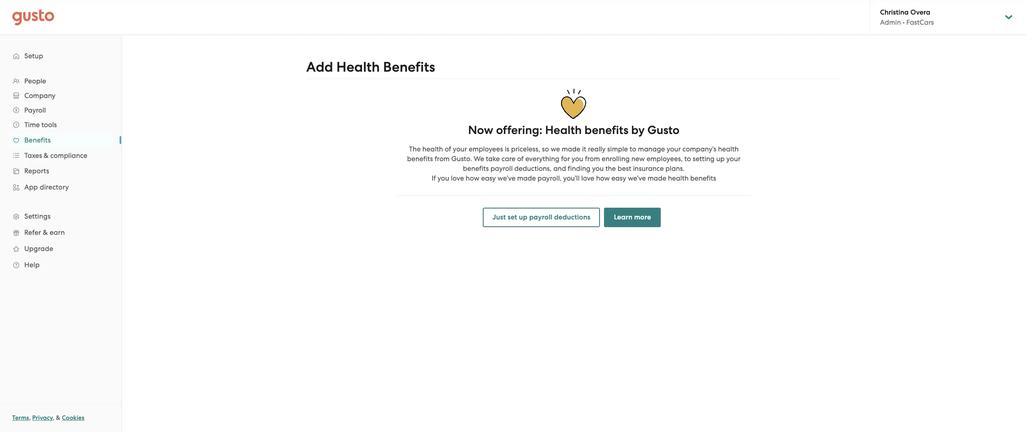 Task type: locate. For each thing, give the bounding box(es) containing it.
benefits link
[[8, 133, 113, 148]]

by
[[631, 123, 645, 137]]

1 horizontal spatial benefits
[[383, 59, 435, 75]]

love down finding
[[581, 174, 594, 182]]

to down company's
[[684, 155, 691, 163]]

0 vertical spatial you
[[572, 155, 583, 163]]

gusto
[[647, 123, 680, 137]]

1 vertical spatial payroll
[[529, 213, 552, 222]]

0 horizontal spatial to
[[630, 145, 636, 153]]

1 love from the left
[[451, 174, 464, 182]]

1 vertical spatial up
[[519, 213, 528, 222]]

terms
[[12, 415, 29, 422]]

2 from from the left
[[585, 155, 600, 163]]

2 easy from the left
[[611, 174, 626, 182]]

0 horizontal spatial health
[[336, 59, 380, 75]]

, left privacy
[[29, 415, 31, 422]]

you'll
[[563, 174, 580, 182]]

made up for
[[562, 145, 580, 153]]

from
[[435, 155, 450, 163], [585, 155, 600, 163]]

settings link
[[8, 209, 113, 224]]

made down insurance
[[648, 174, 666, 182]]

deductions
[[554, 213, 590, 222]]

love
[[451, 174, 464, 182], [581, 174, 594, 182]]

1 vertical spatial &
[[43, 229, 48, 237]]

simple
[[607, 145, 628, 153]]

of
[[445, 145, 451, 153], [517, 155, 524, 163]]

terms , privacy , & cookies
[[12, 415, 84, 422]]

1 horizontal spatial ,
[[53, 415, 54, 422]]

really
[[588, 145, 606, 153]]

health
[[336, 59, 380, 75], [545, 123, 582, 137]]

0 horizontal spatial we've
[[498, 174, 516, 182]]

1 vertical spatial benefits
[[24, 136, 51, 144]]

help
[[24, 261, 40, 269]]

2 love from the left
[[581, 174, 594, 182]]

0 vertical spatial of
[[445, 145, 451, 153]]

payroll right set
[[529, 213, 552, 222]]

setup link
[[8, 49, 113, 63]]

love down gusto.
[[451, 174, 464, 182]]

priceless,
[[511, 145, 540, 153]]

list
[[0, 74, 121, 273]]

benefits
[[585, 123, 628, 137], [407, 155, 433, 163], [463, 165, 489, 173], [690, 174, 716, 182]]

made down deductions,
[[517, 174, 536, 182]]

2 we've from the left
[[628, 174, 646, 182]]

best
[[618, 165, 631, 173]]

admin
[[880, 18, 901, 26]]

0 horizontal spatial payroll
[[490, 165, 513, 173]]

easy down best on the top of page
[[611, 174, 626, 182]]

& right taxes
[[44, 152, 49, 160]]

you right if
[[438, 174, 449, 182]]

just set up payroll deductions link
[[483, 208, 600, 227]]

0 horizontal spatial from
[[435, 155, 450, 163]]

1 horizontal spatial of
[[517, 155, 524, 163]]

health down plans.
[[668, 174, 689, 182]]

terms link
[[12, 415, 29, 422]]

of down priceless,
[[517, 155, 524, 163]]

2 horizontal spatial you
[[592, 165, 604, 173]]

1 horizontal spatial easy
[[611, 174, 626, 182]]

easy
[[481, 174, 496, 182], [611, 174, 626, 182]]

0 vertical spatial up
[[716, 155, 725, 163]]

health right the
[[422, 145, 443, 153]]

of right the
[[445, 145, 451, 153]]

if
[[432, 174, 436, 182]]

health right company's
[[718, 145, 739, 153]]

0 horizontal spatial easy
[[481, 174, 496, 182]]

gusto navigation element
[[0, 35, 121, 286]]

you left the
[[592, 165, 604, 173]]

how
[[466, 174, 479, 182], [596, 174, 610, 182]]

1 horizontal spatial we've
[[628, 174, 646, 182]]

1 horizontal spatial how
[[596, 174, 610, 182]]

from left gusto.
[[435, 155, 450, 163]]

health
[[422, 145, 443, 153], [718, 145, 739, 153], [668, 174, 689, 182]]

benefits
[[383, 59, 435, 75], [24, 136, 51, 144]]

we've down insurance
[[628, 174, 646, 182]]

we've down care
[[498, 174, 516, 182]]

0 horizontal spatial ,
[[29, 415, 31, 422]]

home image
[[12, 9, 54, 25]]

people
[[24, 77, 46, 85]]

2 vertical spatial you
[[438, 174, 449, 182]]

& left cookies
[[56, 415, 60, 422]]

1 horizontal spatial love
[[581, 174, 594, 182]]

1 horizontal spatial up
[[716, 155, 725, 163]]

0 horizontal spatial up
[[519, 213, 528, 222]]

payroll down care
[[490, 165, 513, 173]]

how down the
[[596, 174, 610, 182]]

your up gusto.
[[453, 145, 467, 153]]

to
[[630, 145, 636, 153], [684, 155, 691, 163]]

,
[[29, 415, 31, 422], [53, 415, 54, 422]]

manage
[[638, 145, 665, 153]]

benefits down we
[[463, 165, 489, 173]]

cookies
[[62, 415, 84, 422]]

your right setting on the right of page
[[726, 155, 741, 163]]

0 horizontal spatial benefits
[[24, 136, 51, 144]]

health up we
[[545, 123, 582, 137]]

company
[[24, 92, 55, 100]]

app directory
[[24, 183, 69, 191]]

1 horizontal spatial health
[[545, 123, 582, 137]]

1 , from the left
[[29, 415, 31, 422]]

1 vertical spatial health
[[545, 123, 582, 137]]

list containing people
[[0, 74, 121, 273]]

refer & earn link
[[8, 225, 113, 240]]

1 horizontal spatial payroll
[[529, 213, 552, 222]]

you up finding
[[572, 155, 583, 163]]

0 horizontal spatial your
[[453, 145, 467, 153]]

0 horizontal spatial love
[[451, 174, 464, 182]]

easy down take
[[481, 174, 496, 182]]

1 easy from the left
[[481, 174, 496, 182]]

from down really
[[585, 155, 600, 163]]

0 horizontal spatial how
[[466, 174, 479, 182]]

1 horizontal spatial from
[[585, 155, 600, 163]]

compliance
[[50, 152, 87, 160]]

&
[[44, 152, 49, 160], [43, 229, 48, 237], [56, 415, 60, 422]]

time tools button
[[8, 118, 113, 132]]

0 vertical spatial payroll
[[490, 165, 513, 173]]

so
[[542, 145, 549, 153]]

& inside dropdown button
[[44, 152, 49, 160]]

up right set
[[519, 213, 528, 222]]

is
[[505, 145, 509, 153]]

the health of your employees is priceless, so we made it really simple to manage your company's health benefits from gusto. we take care of everything for you from enrolling new employees, to setting up your benefits payroll deductions, and finding you the best insurance plans. if you love how easy we've made payroll, you'll love how easy we've made health benefits
[[407, 145, 741, 182]]

1 vertical spatial you
[[592, 165, 604, 173]]

how down we
[[466, 174, 479, 182]]

0 vertical spatial &
[[44, 152, 49, 160]]

it
[[582, 145, 586, 153]]

1 horizontal spatial your
[[667, 145, 681, 153]]

your
[[453, 145, 467, 153], [667, 145, 681, 153], [726, 155, 741, 163]]

health right the add
[[336, 59, 380, 75]]

& left earn
[[43, 229, 48, 237]]

1 vertical spatial of
[[517, 155, 524, 163]]

your up employees,
[[667, 145, 681, 153]]

& for compliance
[[44, 152, 49, 160]]

0 vertical spatial to
[[630, 145, 636, 153]]

to up new
[[630, 145, 636, 153]]

1 horizontal spatial to
[[684, 155, 691, 163]]

we
[[474, 155, 484, 163]]

2 horizontal spatial health
[[718, 145, 739, 153]]

made
[[562, 145, 580, 153], [517, 174, 536, 182], [648, 174, 666, 182]]

finding
[[568, 165, 590, 173]]

1 we've from the left
[[498, 174, 516, 182]]

2 horizontal spatial made
[[648, 174, 666, 182]]

up right setting on the right of page
[[716, 155, 725, 163]]

benefits inside "link"
[[24, 136, 51, 144]]

upgrade link
[[8, 242, 113, 256]]

benefits down the
[[407, 155, 433, 163]]

up
[[716, 155, 725, 163], [519, 213, 528, 222]]

we've
[[498, 174, 516, 182], [628, 174, 646, 182]]

, left cookies
[[53, 415, 54, 422]]

•
[[903, 18, 905, 26]]



Task type: describe. For each thing, give the bounding box(es) containing it.
just set up payroll deductions
[[493, 213, 590, 222]]

directory
[[40, 183, 69, 191]]

time tools
[[24, 121, 57, 129]]

taxes & compliance
[[24, 152, 87, 160]]

care
[[502, 155, 516, 163]]

now offering: health benefits by gusto
[[468, 123, 680, 137]]

app
[[24, 183, 38, 191]]

0 horizontal spatial you
[[438, 174, 449, 182]]

benefits down setting on the right of page
[[690, 174, 716, 182]]

tools
[[41, 121, 57, 129]]

and
[[553, 165, 566, 173]]

learn more link
[[604, 208, 661, 227]]

reports
[[24, 167, 49, 175]]

new
[[631, 155, 645, 163]]

deductions,
[[514, 165, 552, 173]]

refer & earn
[[24, 229, 65, 237]]

company's
[[683, 145, 716, 153]]

learn
[[614, 213, 632, 222]]

take
[[486, 155, 500, 163]]

setup
[[24, 52, 43, 60]]

the
[[409, 145, 421, 153]]

christina
[[880, 8, 909, 17]]

insurance
[[633, 165, 664, 173]]

1 from from the left
[[435, 155, 450, 163]]

setting
[[693, 155, 715, 163]]

2 how from the left
[[596, 174, 610, 182]]

0 horizontal spatial made
[[517, 174, 536, 182]]

taxes & compliance button
[[8, 148, 113, 163]]

1 vertical spatial to
[[684, 155, 691, 163]]

2 vertical spatial &
[[56, 415, 60, 422]]

now
[[468, 123, 493, 137]]

add
[[306, 59, 333, 75]]

more
[[634, 213, 651, 222]]

overa
[[910, 8, 930, 17]]

christina overa admin • fastcars
[[880, 8, 934, 26]]

employees
[[469, 145, 503, 153]]

up inside the health of your employees is priceless, so we made it really simple to manage your company's health benefits from gusto. we take care of everything for you from enrolling new employees, to setting up your benefits payroll deductions, and finding you the best insurance plans. if you love how easy we've made payroll, you'll love how easy we've made health benefits
[[716, 155, 725, 163]]

we
[[551, 145, 560, 153]]

the
[[605, 165, 616, 173]]

2 , from the left
[[53, 415, 54, 422]]

for
[[561, 155, 570, 163]]

reports link
[[8, 164, 113, 178]]

settings
[[24, 212, 51, 221]]

privacy
[[32, 415, 53, 422]]

help link
[[8, 258, 113, 272]]

taxes
[[24, 152, 42, 160]]

enrolling
[[602, 155, 630, 163]]

people button
[[8, 74, 113, 88]]

payroll,
[[538, 174, 562, 182]]

0 horizontal spatial health
[[422, 145, 443, 153]]

payroll
[[24, 106, 46, 114]]

gusto.
[[451, 155, 472, 163]]

time
[[24, 121, 40, 129]]

employees,
[[647, 155, 683, 163]]

fastcars
[[906, 18, 934, 26]]

upgrade
[[24, 245, 53, 253]]

1 horizontal spatial made
[[562, 145, 580, 153]]

add health benefits
[[306, 59, 435, 75]]

plans.
[[666, 165, 685, 173]]

1 horizontal spatial health
[[668, 174, 689, 182]]

payroll inside the health of your employees is priceless, so we made it really simple to manage your company's health benefits from gusto. we take care of everything for you from enrolling new employees, to setting up your benefits payroll deductions, and finding you the best insurance plans. if you love how easy we've made payroll, you'll love how easy we've made health benefits
[[490, 165, 513, 173]]

earn
[[50, 229, 65, 237]]

payroll button
[[8, 103, 113, 118]]

app directory link
[[8, 180, 113, 195]]

benefits up really
[[585, 123, 628, 137]]

company button
[[8, 88, 113, 103]]

set
[[508, 213, 517, 222]]

0 vertical spatial benefits
[[383, 59, 435, 75]]

& for earn
[[43, 229, 48, 237]]

refer
[[24, 229, 41, 237]]

1 how from the left
[[466, 174, 479, 182]]

2 horizontal spatial your
[[726, 155, 741, 163]]

0 vertical spatial health
[[336, 59, 380, 75]]

privacy link
[[32, 415, 53, 422]]

cookies button
[[62, 414, 84, 423]]

0 horizontal spatial of
[[445, 145, 451, 153]]

learn more
[[614, 213, 651, 222]]

just
[[493, 213, 506, 222]]

offering:
[[496, 123, 542, 137]]

everything
[[525, 155, 559, 163]]

1 horizontal spatial you
[[572, 155, 583, 163]]



Task type: vqa. For each thing, say whether or not it's contained in the screenshot.
OF to the right
yes



